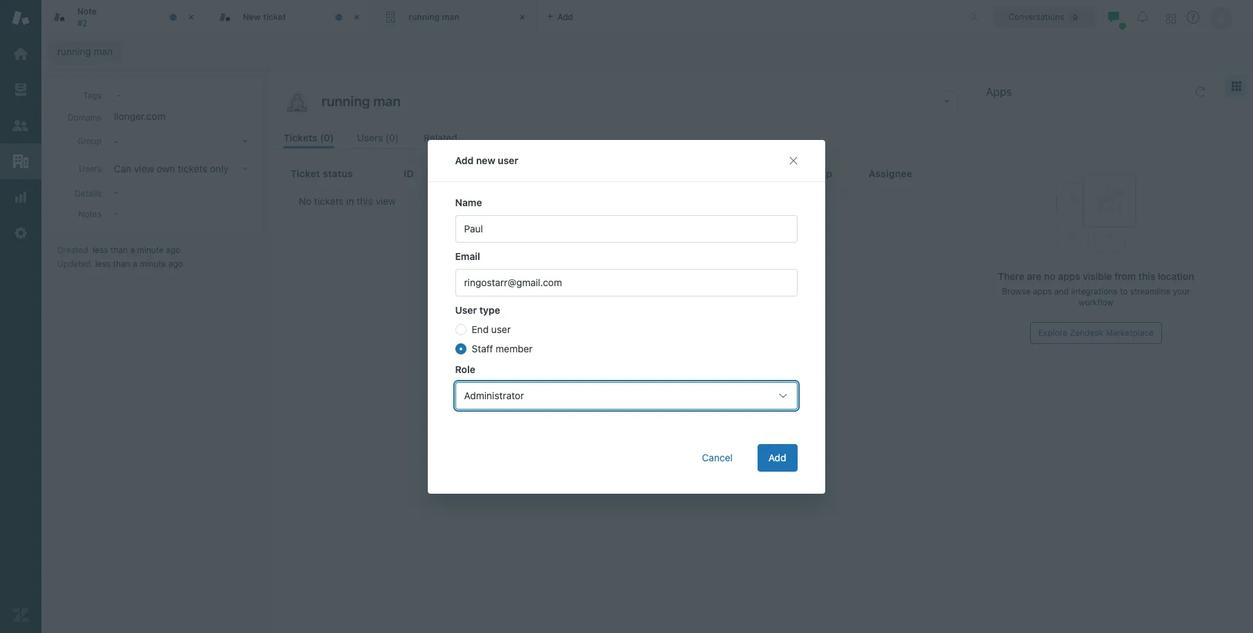 Task type: vqa. For each thing, say whether or not it's contained in the screenshot.
Main element at the left
yes



Task type: describe. For each thing, give the bounding box(es) containing it.
role
[[456, 363, 476, 375]]

this inside grid
[[357, 195, 373, 207]]

new ticket
[[243, 12, 286, 22]]

tags
[[83, 90, 101, 101]]

note
[[77, 6, 97, 17]]

users for users (0)
[[357, 132, 383, 144]]

your
[[1173, 286, 1190, 297]]

1 vertical spatial apps
[[1033, 286, 1052, 297]]

administrator button
[[456, 382, 798, 410]]

this inside there are no apps visible from this location browse apps and integrations to streamline your workflow
[[1139, 271, 1156, 282]]

users for users
[[79, 164, 101, 174]]

view inside grid
[[376, 195, 396, 207]]

ticket status
[[291, 168, 353, 179]]

location
[[1158, 271, 1194, 282]]

arrow down image
[[242, 140, 248, 143]]

close image inside running man "tab"
[[516, 10, 529, 24]]

notes
[[78, 209, 101, 219]]

can view own tickets only button
[[110, 159, 253, 179]]

1 vertical spatial tickets
[[314, 195, 344, 207]]

no
[[1044, 271, 1056, 282]]

created less than a minute ago updated less than a minute ago
[[57, 245, 183, 269]]

details
[[75, 188, 101, 199]]

new
[[477, 154, 496, 166]]

Name field
[[456, 215, 798, 243]]

name
[[456, 196, 482, 208]]

0 vertical spatial user
[[498, 154, 519, 166]]

from
[[1115, 271, 1136, 282]]

0 vertical spatial minute
[[137, 245, 164, 255]]

note #2
[[77, 6, 97, 28]]

streamline
[[1130, 286, 1171, 297]]

grid containing ticket status
[[270, 160, 972, 634]]

email
[[456, 250, 481, 262]]

(0) for tickets (0)
[[320, 132, 334, 144]]

related link
[[424, 130, 459, 148]]

reporting image
[[12, 188, 30, 206]]

0 vertical spatial ago
[[166, 245, 180, 255]]

zendesk support image
[[12, 9, 30, 27]]

1 vertical spatial a
[[133, 259, 137, 269]]

tickets (0) link
[[284, 130, 334, 148]]

1 horizontal spatial group
[[803, 168, 833, 179]]

visible
[[1083, 271, 1112, 282]]

llonger.com
[[114, 110, 166, 122]]

1 close image from the left
[[184, 10, 198, 24]]

status
[[323, 168, 353, 179]]

tab containing note
[[41, 0, 207, 35]]

apps image
[[1231, 81, 1242, 92]]

domains
[[68, 112, 101, 123]]

end user
[[472, 323, 511, 335]]

organizations image
[[12, 153, 30, 170]]

running man
[[409, 12, 459, 22]]

zendesk
[[1070, 328, 1104, 338]]

0 horizontal spatial group
[[77, 136, 101, 146]]

integrations
[[1071, 286, 1118, 297]]

cancel button
[[691, 444, 744, 472]]

user type
[[456, 304, 501, 316]]

-
[[114, 135, 118, 147]]

updated
[[57, 259, 91, 269]]

related
[[424, 132, 458, 144]]

view inside button
[[134, 163, 154, 175]]

no tickets in this view
[[299, 195, 396, 207]]

#2
[[77, 18, 88, 28]]

zendesk products image
[[1166, 13, 1176, 23]]

in
[[346, 195, 354, 207]]

there
[[998, 271, 1025, 282]]

apps
[[986, 86, 1012, 98]]

conversations button
[[994, 6, 1096, 28]]

main element
[[0, 0, 41, 634]]

Email field
[[456, 269, 798, 296]]

end
[[472, 323, 489, 335]]

to
[[1120, 286, 1128, 297]]

add for add
[[769, 452, 787, 463]]

users (0)
[[357, 132, 399, 144]]

arrow down image
[[242, 168, 248, 170]]

icon_org image
[[284, 90, 311, 118]]

staff member
[[472, 343, 533, 354]]

users (0) link
[[357, 130, 401, 148]]

are
[[1027, 271, 1042, 282]]

tabs tab list
[[41, 0, 955, 35]]

no
[[299, 195, 312, 207]]

browse
[[1002, 286, 1031, 297]]

ticket
[[291, 168, 320, 179]]

staff
[[472, 343, 494, 354]]

0 vertical spatial apps
[[1058, 271, 1081, 282]]

add for add new user
[[456, 154, 474, 166]]



Task type: locate. For each thing, give the bounding box(es) containing it.
0 horizontal spatial (0)
[[320, 132, 334, 144]]

than right created
[[110, 245, 128, 255]]

can
[[114, 163, 131, 175]]

views image
[[12, 81, 30, 99]]

user up staff member
[[492, 323, 511, 335]]

can view own tickets only
[[114, 163, 229, 175]]

conversations
[[1009, 11, 1064, 22]]

tab
[[41, 0, 207, 35]]

requester
[[515, 168, 564, 179]]

secondary element
[[41, 38, 1253, 66]]

running man tab
[[373, 0, 538, 35]]

zendesk image
[[12, 607, 30, 625]]

ticket
[[263, 12, 286, 22]]

1 horizontal spatial users
[[357, 132, 383, 144]]

this right in
[[357, 195, 373, 207]]

0 horizontal spatial this
[[357, 195, 373, 207]]

(0) right tickets
[[320, 132, 334, 144]]

running
[[409, 12, 440, 22]]

subject
[[437, 168, 474, 179]]

less
[[93, 245, 108, 255], [95, 259, 111, 269]]

1 (0) from the left
[[320, 132, 334, 144]]

0 horizontal spatial view
[[134, 163, 154, 175]]

0 vertical spatial group
[[77, 136, 101, 146]]

add
[[456, 154, 474, 166], [769, 452, 787, 463]]

created
[[57, 245, 88, 255]]

admin image
[[12, 224, 30, 242]]

grid
[[270, 160, 972, 634]]

explore
[[1039, 328, 1068, 338]]

marketplace
[[1106, 328, 1154, 338]]

explore zendesk marketplace button
[[1030, 322, 1162, 344]]

type
[[480, 304, 501, 316]]

user right new
[[498, 154, 519, 166]]

man
[[442, 12, 459, 22]]

tickets inside can view own tickets only button
[[178, 163, 207, 175]]

than
[[110, 245, 128, 255], [113, 259, 130, 269]]

less right created
[[93, 245, 108, 255]]

1 vertical spatial ago
[[168, 259, 183, 269]]

only
[[210, 163, 229, 175]]

tickets
[[284, 132, 317, 144]]

1 horizontal spatial apps
[[1058, 271, 1081, 282]]

apps
[[1058, 271, 1081, 282], [1033, 286, 1052, 297]]

assignee
[[869, 168, 913, 179]]

user
[[456, 304, 477, 316]]

add right the cancel
[[769, 452, 787, 463]]

0 vertical spatial this
[[357, 195, 373, 207]]

get started image
[[12, 45, 30, 63]]

view right in
[[376, 195, 396, 207]]

1 horizontal spatial tickets
[[314, 195, 344, 207]]

0 vertical spatial less
[[93, 245, 108, 255]]

than right updated
[[113, 259, 130, 269]]

0 horizontal spatial close image
[[184, 10, 198, 24]]

0 vertical spatial tickets
[[178, 163, 207, 175]]

1 horizontal spatial view
[[376, 195, 396, 207]]

tickets
[[178, 163, 207, 175], [314, 195, 344, 207]]

1 vertical spatial add
[[769, 452, 787, 463]]

1 horizontal spatial this
[[1139, 271, 1156, 282]]

apps up and
[[1058, 271, 1081, 282]]

this up streamline
[[1139, 271, 1156, 282]]

ago
[[166, 245, 180, 255], [168, 259, 183, 269]]

(0)
[[320, 132, 334, 144], [386, 132, 399, 144]]

own
[[157, 163, 175, 175]]

None text field
[[317, 90, 932, 111]]

0 vertical spatial users
[[357, 132, 383, 144]]

cancel
[[702, 452, 733, 463]]

0 horizontal spatial add
[[456, 154, 474, 166]]

0 vertical spatial view
[[134, 163, 154, 175]]

1 vertical spatial minute
[[140, 259, 166, 269]]

administrator
[[464, 390, 524, 401]]

there are no apps visible from this location browse apps and integrations to streamline your workflow
[[998, 271, 1194, 308]]

tickets (0)
[[284, 132, 334, 144]]

customers image
[[12, 117, 30, 135]]

add inside button
[[769, 452, 787, 463]]

and
[[1055, 286, 1069, 297]]

a right created
[[130, 245, 135, 255]]

(0) left related
[[386, 132, 399, 144]]

view
[[134, 163, 154, 175], [376, 195, 396, 207]]

0 horizontal spatial users
[[79, 164, 101, 174]]

0 vertical spatial than
[[110, 245, 128, 255]]

a
[[130, 245, 135, 255], [133, 259, 137, 269]]

less right updated
[[95, 259, 111, 269]]

tickets left in
[[314, 195, 344, 207]]

users
[[357, 132, 383, 144], [79, 164, 101, 174]]

view right can
[[134, 163, 154, 175]]

(0) inside 'link'
[[320, 132, 334, 144]]

0 vertical spatial a
[[130, 245, 135, 255]]

apps down no
[[1033, 286, 1052, 297]]

1 horizontal spatial close image
[[516, 10, 529, 24]]

1 vertical spatial this
[[1139, 271, 1156, 282]]

1 vertical spatial view
[[376, 195, 396, 207]]

this
[[357, 195, 373, 207], [1139, 271, 1156, 282]]

1 horizontal spatial add
[[769, 452, 787, 463]]

member
[[496, 343, 533, 354]]

new
[[243, 12, 261, 22]]

explore zendesk marketplace
[[1039, 328, 1154, 338]]

1 horizontal spatial (0)
[[386, 132, 399, 144]]

a right updated
[[133, 259, 137, 269]]

1 vertical spatial user
[[492, 323, 511, 335]]

add up subject
[[456, 154, 474, 166]]

user
[[498, 154, 519, 166], [492, 323, 511, 335]]

2 (0) from the left
[[386, 132, 399, 144]]

1 vertical spatial group
[[803, 168, 833, 179]]

add new user dialog
[[428, 140, 825, 494]]

add button
[[758, 444, 798, 472]]

group
[[77, 136, 101, 146], [803, 168, 833, 179]]

1 vertical spatial users
[[79, 164, 101, 174]]

0 vertical spatial add
[[456, 154, 474, 166]]

(0) for users (0)
[[386, 132, 399, 144]]

0 horizontal spatial apps
[[1033, 286, 1052, 297]]

1 vertical spatial less
[[95, 259, 111, 269]]

add new user
[[456, 154, 519, 166]]

close image
[[350, 10, 364, 24]]

minute
[[137, 245, 164, 255], [140, 259, 166, 269]]

- button
[[110, 132, 253, 151]]

new ticket tab
[[207, 0, 373, 35]]

workflow
[[1079, 297, 1114, 308]]

close modal image
[[788, 155, 799, 166]]

id
[[404, 168, 414, 179]]

close image
[[184, 10, 198, 24], [516, 10, 529, 24]]

2 close image from the left
[[516, 10, 529, 24]]

1 vertical spatial than
[[113, 259, 130, 269]]

- field
[[111, 87, 253, 102]]

0 horizontal spatial tickets
[[178, 163, 207, 175]]

tickets right own
[[178, 163, 207, 175]]

get help image
[[1187, 11, 1200, 23]]



